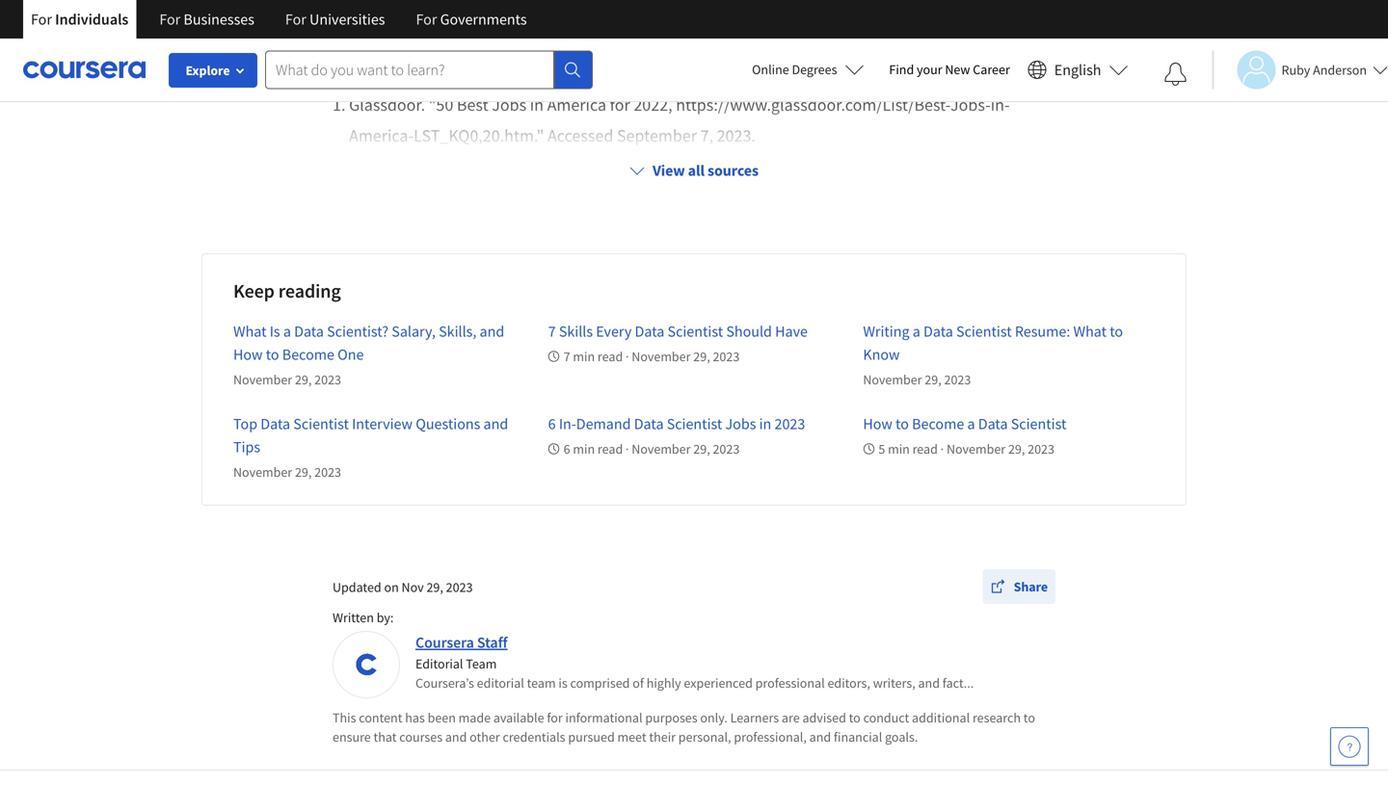 Task type: locate. For each thing, give the bounding box(es) containing it.
for left '2022'
[[610, 94, 630, 116]]

0 vertical spatial 6
[[548, 415, 556, 434]]

november down know
[[863, 371, 922, 389]]

november up top
[[233, 371, 292, 389]]

what left "is"
[[233, 322, 267, 341]]

a
[[283, 322, 291, 341], [913, 322, 921, 341], [968, 415, 975, 434]]

.
[[341, 94, 346, 116]]

7 left skills
[[548, 322, 556, 341]]

nov
[[402, 579, 424, 596]]

for left individuals
[[31, 10, 52, 29]]

read right 5
[[913, 441, 938, 458]]

governments
[[440, 10, 527, 29]]

writers,
[[873, 675, 916, 692]]

jobs inside list item
[[492, 94, 527, 116]]

a right "is"
[[283, 322, 291, 341]]

and right the skills,
[[480, 322, 505, 341]]

sources up 50
[[401, 46, 476, 75]]

min down skills
[[573, 348, 595, 365]]

advised
[[803, 710, 846, 727]]

2023
[[713, 348, 740, 365], [314, 371, 341, 389], [944, 371, 971, 389], [775, 415, 805, 434], [713, 441, 740, 458], [1028, 441, 1055, 458], [314, 464, 341, 481], [446, 579, 473, 596]]

1 vertical spatial jobs
[[726, 415, 756, 434]]

for up credentials
[[547, 710, 563, 727]]

sources down 2023.
[[708, 161, 759, 180]]

1 for from the left
[[31, 10, 52, 29]]

1 vertical spatial 6
[[564, 441, 570, 458]]

what is a data scientist? salary, skills, and how to become one link
[[233, 322, 505, 364]]

businesses
[[184, 10, 254, 29]]

scientist left interview
[[293, 415, 349, 434]]

to up financial
[[849, 710, 861, 727]]

updated on nov 29, 2023
[[333, 579, 473, 596]]

2023 down 6 in-demand data scientist jobs in 2023
[[713, 441, 740, 458]]

1 vertical spatial 7
[[564, 348, 570, 365]]

november down "how to become a data scientist"
[[947, 441, 1006, 458]]

1 vertical spatial become
[[912, 415, 964, 434]]

1 horizontal spatial 7
[[564, 348, 570, 365]]

0 vertical spatial 7
[[548, 322, 556, 341]]

for inside this content has been made available for informational purposes only. learners are advised to conduct additional research to ensure that courses and other credentials pursued meet their personal, professional, and financial goals.
[[547, 710, 563, 727]]

4 for from the left
[[416, 10, 437, 29]]

0 horizontal spatial how
[[233, 345, 263, 364]]

ruby anderson
[[1282, 61, 1367, 79]]

list item
[[333, 90, 1056, 151]]

0 vertical spatial jobs
[[492, 94, 527, 116]]

individuals
[[55, 10, 129, 29]]

jobs right best
[[492, 94, 527, 116]]

1 horizontal spatial sources
[[708, 161, 759, 180]]

skills
[[559, 322, 593, 341]]

informational
[[566, 710, 643, 727]]

min for to
[[888, 441, 910, 458]]

min right 5
[[888, 441, 910, 458]]

one
[[338, 345, 364, 364]]

is
[[270, 322, 280, 341]]

None search field
[[265, 51, 593, 89]]

1 vertical spatial for
[[547, 710, 563, 727]]

scientist up 6 min read · november 29, 2023
[[667, 415, 722, 434]]

become up 5 min read · november 29, 2023
[[912, 415, 964, 434]]

november down tips
[[233, 464, 292, 481]]

november down the 6 in-demand data scientist jobs in 2023 link
[[632, 441, 691, 458]]

team
[[527, 675, 556, 692]]

top data scientist interview questions and tips link
[[233, 415, 508, 457]]

7 for 7 skills every data scientist should have
[[548, 322, 556, 341]]

scientist up 7 min read · november 29, 2023
[[668, 322, 723, 341]]

data right the writing
[[924, 322, 953, 341]]

1 what from the left
[[233, 322, 267, 341]]

7 down skills
[[564, 348, 570, 365]]

become
[[282, 345, 335, 364], [912, 415, 964, 434]]

ruby
[[1282, 61, 1311, 79]]

6 in-demand data scientist jobs in 2023 link
[[548, 415, 805, 434]]

1 vertical spatial in
[[759, 415, 772, 434]]

6
[[548, 415, 556, 434], [564, 441, 570, 458]]

2023 right nov
[[446, 579, 473, 596]]

scientist up 5 min read · november 29, 2023
[[1011, 415, 1067, 434]]

2 for from the left
[[159, 10, 181, 29]]

anderson
[[1313, 61, 1367, 79]]

how to become a data scientist
[[863, 415, 1067, 434]]

2023 inside writing a data scientist resume: what to know november 29, 2023
[[944, 371, 971, 389]]

other
[[470, 729, 500, 746]]

3 for from the left
[[285, 10, 306, 29]]

banner navigation
[[15, 0, 542, 39]]

50 best jobs in america for 2022 link
[[436, 94, 668, 116]]

know
[[863, 345, 900, 364]]

0 horizontal spatial a
[[283, 322, 291, 341]]

1 horizontal spatial a
[[913, 322, 921, 341]]

what inside what is a data scientist? salary, skills, and how to become one november 29, 2023
[[233, 322, 267, 341]]

· for every
[[626, 348, 629, 365]]

0 vertical spatial in
[[530, 94, 544, 116]]

scientist inside writing a data scientist resume: what to know november 29, 2023
[[957, 322, 1012, 341]]

and inside what is a data scientist? salary, skills, and how to become one november 29, 2023
[[480, 322, 505, 341]]

2023 inside what is a data scientist? salary, skills, and how to become one november 29, 2023
[[314, 371, 341, 389]]

in left "america"
[[530, 94, 544, 116]]

highly
[[647, 675, 681, 692]]

0 horizontal spatial become
[[282, 345, 335, 364]]

1 horizontal spatial jobs
[[726, 415, 756, 434]]

career
[[973, 61, 1010, 78]]

a right the writing
[[913, 322, 921, 341]]

view all sources button
[[622, 151, 767, 190]]

for up article sources
[[416, 10, 437, 29]]

data up 7 min read · november 29, 2023
[[635, 322, 665, 341]]

scientist
[[668, 322, 723, 341], [957, 322, 1012, 341], [293, 415, 349, 434], [667, 415, 722, 434], [1011, 415, 1067, 434]]

6 down in-
[[564, 441, 570, 458]]

what right resume:
[[1074, 322, 1107, 341]]

0 horizontal spatial 7
[[548, 322, 556, 341]]

1 horizontal spatial for
[[610, 94, 630, 116]]

coursera staff image
[[336, 634, 397, 696]]

editorial
[[477, 675, 524, 692]]

for for businesses
[[159, 10, 181, 29]]

for left businesses
[[159, 10, 181, 29]]

accessed
[[548, 125, 614, 147]]

in down should at the right top
[[759, 415, 772, 434]]

purposes
[[645, 710, 698, 727]]

in-
[[991, 94, 1010, 116]]

jobs
[[492, 94, 527, 116], [726, 415, 756, 434]]

and left fact...
[[918, 675, 940, 692]]

1 horizontal spatial what
[[1074, 322, 1107, 341]]

1 vertical spatial how
[[863, 415, 893, 434]]

professional,
[[734, 729, 807, 746]]

research
[[973, 710, 1021, 727]]

read down demand
[[598, 441, 623, 458]]

data right top
[[261, 415, 290, 434]]

show notifications image
[[1164, 63, 1187, 86]]

0 horizontal spatial 6
[[548, 415, 556, 434]]

0 horizontal spatial sources
[[401, 46, 476, 75]]

for universities
[[285, 10, 385, 29]]

min down in-
[[573, 441, 595, 458]]

keep
[[233, 279, 275, 303]]

2023 down how to become a data scientist link
[[1028, 441, 1055, 458]]

how up 5
[[863, 415, 893, 434]]

min
[[573, 348, 595, 365], [573, 441, 595, 458], [888, 441, 910, 458]]

· down "how to become a data scientist"
[[941, 441, 944, 458]]

november down 7 skills every data scientist should have
[[632, 348, 691, 365]]

of
[[633, 675, 644, 692]]

jobs up 6 min read · november 29, 2023
[[726, 415, 756, 434]]

and
[[480, 322, 505, 341], [484, 415, 508, 434], [918, 675, 940, 692], [445, 729, 467, 746], [810, 729, 831, 746]]

professional
[[756, 675, 825, 692]]

and right questions
[[484, 415, 508, 434]]

a up 5 min read · november 29, 2023
[[968, 415, 975, 434]]

2023 down one
[[314, 371, 341, 389]]

for individuals
[[31, 10, 129, 29]]

become left one
[[282, 345, 335, 364]]

what inside writing a data scientist resume: what to know november 29, 2023
[[1074, 322, 1107, 341]]

0 vertical spatial for
[[610, 94, 630, 116]]

demand
[[576, 415, 631, 434]]

2023 down have
[[775, 415, 805, 434]]

top
[[233, 415, 258, 434]]

to down "is"
[[266, 345, 279, 364]]

0 vertical spatial become
[[282, 345, 335, 364]]

scientist left resume:
[[957, 322, 1012, 341]]

scientist inside top data scientist interview questions and tips november 29, 2023
[[293, 415, 349, 434]]

read down every
[[598, 348, 623, 365]]

universities
[[310, 10, 385, 29]]

1 horizontal spatial become
[[912, 415, 964, 434]]

how down keep
[[233, 345, 263, 364]]

min for in-
[[573, 441, 595, 458]]

to inside writing a data scientist resume: what to know november 29, 2023
[[1110, 322, 1123, 341]]

2023 down top data scientist interview questions and tips link
[[314, 464, 341, 481]]

1 vertical spatial sources
[[708, 161, 759, 180]]

find your new career
[[889, 61, 1010, 78]]

additional
[[912, 710, 970, 727]]

· down demand
[[626, 441, 629, 458]]

· down every
[[626, 348, 629, 365]]

for
[[610, 94, 630, 116], [547, 710, 563, 727]]

read for become
[[913, 441, 938, 458]]

data right "is"
[[294, 322, 324, 341]]

for left universities
[[285, 10, 306, 29]]

0 horizontal spatial for
[[547, 710, 563, 727]]

what
[[233, 322, 267, 341], [1074, 322, 1107, 341]]

november
[[632, 348, 691, 365], [233, 371, 292, 389], [863, 371, 922, 389], [632, 441, 691, 458], [947, 441, 1006, 458], [233, 464, 292, 481]]

1 horizontal spatial how
[[863, 415, 893, 434]]

learners
[[730, 710, 779, 727]]

0 horizontal spatial what
[[233, 322, 267, 341]]

0 horizontal spatial jobs
[[492, 94, 527, 116]]

coursera image
[[23, 54, 146, 85]]

sources
[[401, 46, 476, 75], [708, 161, 759, 180]]

new
[[945, 61, 970, 78]]

comprised
[[570, 675, 630, 692]]

for
[[31, 10, 52, 29], [159, 10, 181, 29], [285, 10, 306, 29], [416, 10, 437, 29]]

6 left in-
[[548, 415, 556, 434]]

experienced
[[684, 675, 753, 692]]

view
[[653, 161, 685, 180]]

2023 up how to become a data scientist link
[[944, 371, 971, 389]]

0 vertical spatial how
[[233, 345, 263, 364]]

,
[[668, 94, 673, 116]]

"
[[429, 94, 436, 116]]

data up 5 min read · november 29, 2023
[[978, 415, 1008, 434]]

english
[[1055, 60, 1102, 80]]

for for individuals
[[31, 10, 52, 29]]

glassdoor.
[[349, 94, 425, 116]]

article sources
[[333, 46, 476, 75]]

and inside top data scientist interview questions and tips november 29, 2023
[[484, 415, 508, 434]]

data inside top data scientist interview questions and tips november 29, 2023
[[261, 415, 290, 434]]

every
[[596, 322, 632, 341]]

7,
[[701, 125, 714, 147]]

2 what from the left
[[1074, 322, 1107, 341]]

1 horizontal spatial 6
[[564, 441, 570, 458]]

to right resume:
[[1110, 322, 1123, 341]]



Task type: describe. For each thing, give the bounding box(es) containing it.
meet
[[618, 729, 647, 746]]

2023 down should at the right top
[[713, 348, 740, 365]]

coursera's
[[416, 675, 474, 692]]

5 min read · november 29, 2023
[[879, 441, 1055, 458]]

is
[[559, 675, 568, 692]]

0 vertical spatial sources
[[401, 46, 476, 75]]

What do you want to learn? text field
[[265, 51, 554, 89]]

6 for 6 in-demand data scientist jobs in 2023
[[548, 415, 556, 434]]

editors,
[[828, 675, 871, 692]]

0 horizontal spatial in
[[530, 94, 544, 116]]

data inside what is a data scientist? salary, skills, and how to become one november 29, 2023
[[294, 322, 324, 341]]

interview
[[352, 415, 413, 434]]

america-
[[349, 125, 414, 147]]

what is a data scientist? salary, skills, and how to become one november 29, 2023
[[233, 322, 505, 389]]

coursera staff editorial team coursera's editorial team is comprised of highly experienced professional editors, writers, and fact...
[[416, 633, 974, 692]]

courses
[[399, 729, 443, 746]]

coursera
[[416, 633, 474, 653]]

questions
[[416, 415, 481, 434]]

1
[[333, 94, 341, 116]]

data up 6 min read · november 29, 2023
[[634, 415, 664, 434]]

how inside what is a data scientist? salary, skills, and how to become one november 29, 2023
[[233, 345, 263, 364]]

on
[[384, 579, 399, 596]]

written by:
[[333, 609, 394, 627]]

list item containing 1
[[333, 90, 1056, 151]]

and down advised at the right
[[810, 729, 831, 746]]

6 for 6 min read · november 29, 2023
[[564, 441, 570, 458]]

7 skills every data scientist should have
[[548, 322, 808, 341]]

29, inside what is a data scientist? salary, skills, and how to become one november 29, 2023
[[295, 371, 312, 389]]

writing
[[863, 322, 910, 341]]

tips
[[233, 438, 260, 457]]

updated
[[333, 579, 382, 596]]

conduct
[[864, 710, 910, 727]]

for inside list item
[[610, 94, 630, 116]]

29, inside top data scientist interview questions and tips november 29, 2023
[[295, 464, 312, 481]]

and down 'been' at the left bottom
[[445, 729, 467, 746]]

november inside what is a data scientist? salary, skills, and how to become one november 29, 2023
[[233, 371, 292, 389]]

in-
[[559, 415, 576, 434]]

by:
[[377, 609, 394, 627]]

7 skills every data scientist should have link
[[548, 322, 808, 341]]

find
[[889, 61, 914, 78]]

have
[[775, 322, 808, 341]]

online degrees
[[752, 61, 837, 78]]

lst_kq0,20.htm."
[[414, 125, 544, 147]]

min for skills
[[573, 348, 595, 365]]

become inside what is a data scientist? salary, skills, and how to become one november 29, 2023
[[282, 345, 335, 364]]

7 for 7 min read · november 29, 2023
[[564, 348, 570, 365]]

a inside what is a data scientist? salary, skills, and how to become one november 29, 2023
[[283, 322, 291, 341]]

fact...
[[943, 675, 974, 692]]

writing a data scientist resume: what to know link
[[863, 322, 1123, 364]]

english button
[[1020, 39, 1136, 101]]

data inside writing a data scientist resume: what to know november 29, 2023
[[924, 322, 953, 341]]

jobs-
[[951, 94, 991, 116]]

editorial
[[416, 656, 463, 673]]

scientist?
[[327, 322, 389, 341]]

goals.
[[885, 729, 918, 746]]

are
[[782, 710, 800, 727]]

2022
[[634, 94, 668, 116]]

article
[[333, 46, 397, 75]]

keep reading
[[233, 279, 341, 303]]

november inside top data scientist interview questions and tips november 29, 2023
[[233, 464, 292, 481]]

pursued
[[568, 729, 615, 746]]

written
[[333, 609, 374, 627]]

· for become
[[941, 441, 944, 458]]

· for demand
[[626, 441, 629, 458]]

2023 inside top data scientist interview questions and tips november 29, 2023
[[314, 464, 341, 481]]

read for demand
[[598, 441, 623, 458]]

glassdoor. " 50 best jobs in america for 2022
[[349, 94, 668, 116]]

september
[[617, 125, 697, 147]]

november inside writing a data scientist resume: what to know november 29, 2023
[[863, 371, 922, 389]]

29, inside writing a data scientist resume: what to know november 29, 2023
[[925, 371, 942, 389]]

skills,
[[439, 322, 477, 341]]

a inside writing a data scientist resume: what to know november 29, 2023
[[913, 322, 921, 341]]

help center image
[[1338, 736, 1361, 759]]

, https://www.glassdoor.com/list/best-jobs-in- america-lst_kq0,20.htm." accessed september 7, 2023.
[[349, 94, 1010, 147]]

for for governments
[[416, 10, 437, 29]]

for for universities
[[285, 10, 306, 29]]

https://www.glassdoor.com/list/best-
[[676, 94, 951, 116]]

2023.
[[717, 125, 756, 147]]

read for every
[[598, 348, 623, 365]]

for governments
[[416, 10, 527, 29]]

content
[[359, 710, 402, 727]]

been
[[428, 710, 456, 727]]

to inside what is a data scientist? salary, skills, and how to become one november 29, 2023
[[266, 345, 279, 364]]

top data scientist interview questions and tips november 29, 2023
[[233, 415, 508, 481]]

5
[[879, 441, 885, 458]]

financial
[[834, 729, 883, 746]]

to right research
[[1024, 710, 1035, 727]]

find your new career link
[[880, 58, 1020, 82]]

2 horizontal spatial a
[[968, 415, 975, 434]]

50
[[436, 94, 453, 116]]

reading
[[278, 279, 341, 303]]

for businesses
[[159, 10, 254, 29]]

to up 5 min read · november 29, 2023
[[896, 415, 909, 434]]

resume:
[[1015, 322, 1071, 341]]

sources inside the view all sources dropdown button
[[708, 161, 759, 180]]

share
[[1014, 579, 1048, 596]]

6 in-demand data scientist jobs in 2023
[[548, 415, 805, 434]]

and inside coursera staff editorial team coursera's editorial team is comprised of highly experienced professional editors, writers, and fact...
[[918, 675, 940, 692]]

writing a data scientist resume: what to know november 29, 2023
[[863, 322, 1123, 389]]

personal,
[[679, 729, 731, 746]]

view all sources
[[653, 161, 759, 180]]

online degrees button
[[737, 48, 880, 91]]

1 horizontal spatial in
[[759, 415, 772, 434]]

that
[[374, 729, 397, 746]]

ruby anderson button
[[1212, 51, 1388, 89]]

only.
[[700, 710, 728, 727]]

this
[[333, 710, 356, 727]]

their
[[649, 729, 676, 746]]

degrees
[[792, 61, 837, 78]]

made
[[459, 710, 491, 727]]

credentials
[[503, 729, 566, 746]]

online
[[752, 61, 789, 78]]

7 min read · november 29, 2023
[[564, 348, 740, 365]]



Task type: vqa. For each thing, say whether or not it's contained in the screenshot.
Hilfe Center image
no



